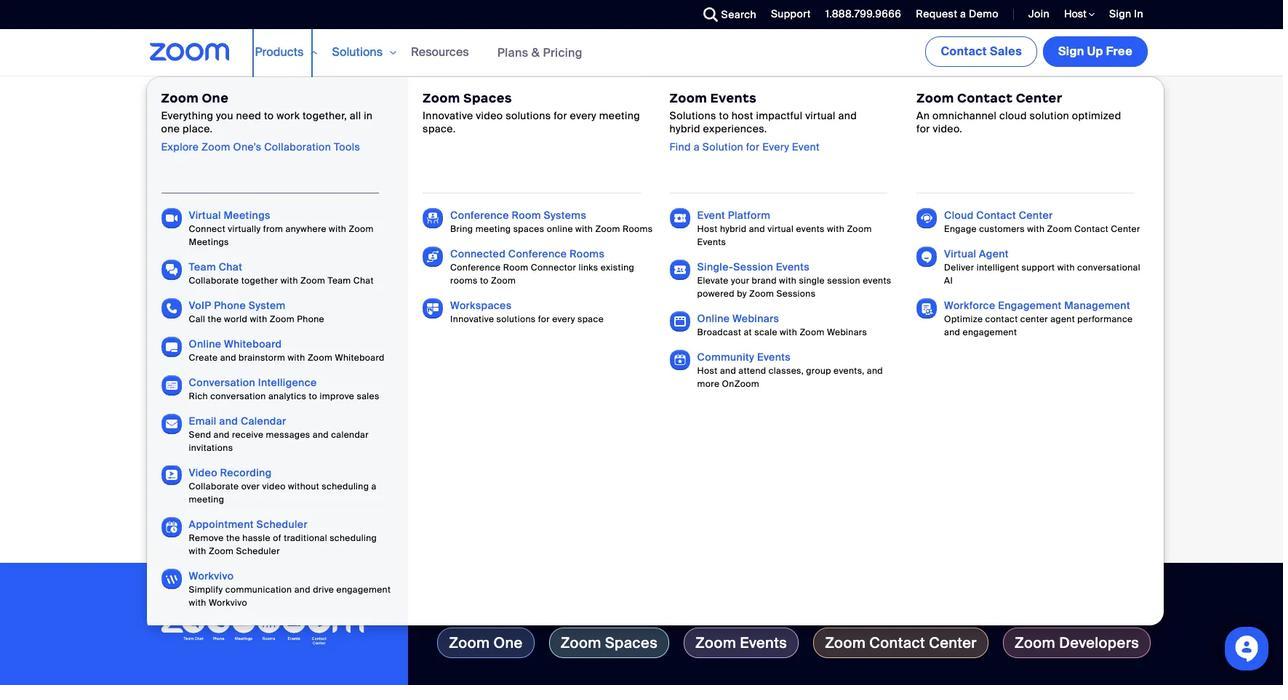 Task type: locate. For each thing, give the bounding box(es) containing it.
spaces down flexible solutions for modern team collaboration at the bottom
[[605, 634, 658, 653]]

your right "fit"
[[249, 95, 271, 108]]

virtual up deliver
[[945, 247, 977, 261]]

1 horizontal spatial virtual
[[806, 109, 836, 122]]

1 horizontal spatial one
[[494, 634, 523, 653]]

innovative
[[423, 109, 473, 122], [451, 314, 494, 325]]

with right anywhere on the top left of page
[[329, 223, 347, 235]]

zoom
[[161, 90, 199, 106], [423, 90, 460, 106], [670, 90, 708, 106], [917, 90, 955, 106], [202, 140, 231, 153], [349, 223, 374, 235], [596, 223, 621, 235], [847, 223, 872, 235], [1048, 223, 1073, 235], [301, 275, 326, 287], [491, 275, 516, 287], [750, 288, 774, 300], [270, 314, 295, 325], [800, 327, 825, 338], [308, 352, 333, 364], [162, 375, 202, 393], [197, 415, 237, 434], [209, 546, 234, 557], [449, 634, 490, 653], [561, 634, 602, 653], [696, 634, 737, 653], [825, 634, 866, 653], [1015, 634, 1056, 653]]

spaces down resources dropdown button
[[464, 90, 512, 106]]

1 horizontal spatial rooms
[[623, 223, 653, 235]]

video recording link
[[189, 466, 272, 480]]

meeting inside video recording collaborate over video without scheduling a meeting
[[189, 494, 224, 506]]

zoom interface icon image
[[653, 204, 940, 312]]

with up intelligence
[[288, 352, 305, 364]]

1 horizontal spatial the
[[226, 533, 240, 544]]

virtual agent image
[[917, 247, 937, 267]]

sign left up
[[1059, 44, 1085, 59]]

events right session
[[863, 275, 892, 287]]

1 vertical spatial virtual
[[945, 247, 977, 261]]

1 horizontal spatial video
[[476, 109, 503, 122]]

with inside workvivo simplify communication and drive engagement with workvivo
[[189, 597, 206, 609]]

0 vertical spatial solutions
[[506, 109, 551, 122]]

2 vertical spatial more
[[698, 378, 720, 390]]

collaborate down team chat link
[[189, 275, 239, 287]]

virtual inside virtual meetings connect virtually from anywhere with zoom meetings
[[189, 209, 221, 222]]

contact inside the zoom contact center tab
[[870, 634, 926, 653]]

user
[[241, 415, 273, 434]]

host for event platform
[[698, 223, 718, 235]]

a inside video recording collaborate over video without scheduling a meeting
[[372, 481, 377, 493]]

1 horizontal spatial whiteboard
[[335, 352, 385, 364]]

ai right "discover"
[[361, 473, 372, 488]]

connected conference rooms conference room connector links existing rooms to zoom
[[451, 247, 635, 287]]

0 vertical spatial engagement
[[963, 327, 1018, 338]]

one inside the zoom one everything you need to work together, all in one place. explore zoom one's collaboration tools
[[202, 90, 229, 106]]

contact down collaboration
[[870, 634, 926, 653]]

and right events,
[[867, 365, 884, 377]]

hybrid up find
[[670, 123, 701, 136]]

scheduling inside appointment scheduler remove the hassle of traditional scheduling with zoom scheduler
[[330, 533, 377, 544]]

cloud contact center image
[[917, 208, 937, 229]]

companion inside zoom ai companion is your trusted digital assistant that empowers you.
[[224, 375, 305, 393]]

contact inside contact sales link
[[941, 44, 988, 59]]

zoom inside tab
[[561, 634, 602, 653]]

ai inside zoom ai companion is your trusted digital assistant that empowers you.
[[206, 375, 220, 393]]

contact down request a demo
[[941, 44, 988, 59]]

solutions inside workspaces innovative solutions for every space
[[497, 314, 536, 325]]

more
[[365, 95, 391, 108], [272, 229, 406, 292], [698, 378, 720, 390]]

collaborate inside team chat collaborate together with zoom team chat
[[189, 275, 239, 287]]

to left improve
[[309, 391, 318, 402]]

0 vertical spatial spaces
[[464, 90, 512, 106]]

webinars up scale
[[733, 312, 780, 325]]

0 horizontal spatial that
[[224, 173, 336, 236]]

ai up empowers at the bottom of the page
[[206, 375, 220, 393]]

with right customers
[[1028, 223, 1045, 235]]

0 horizontal spatial companion
[[224, 375, 305, 393]]

1 horizontal spatial engagement
[[963, 327, 1018, 338]]

center inside zoom contact center an omnichannel cloud solution optimized for video.
[[1016, 90, 1063, 106]]

0 vertical spatial innovative
[[423, 109, 473, 122]]

0 vertical spatial scheduling
[[322, 481, 369, 493]]

plans & pricing up "zoom spaces innovative video solutions for every meeting space."
[[498, 45, 583, 60]]

whiteboard up brainstorm
[[224, 338, 282, 351]]

engagement down contact
[[963, 327, 1018, 338]]

links
[[579, 262, 599, 274]]

1 horizontal spatial that
[[525, 375, 552, 393]]

video inside "zoom spaces innovative video solutions for every meeting space."
[[476, 109, 503, 122]]

0 horizontal spatial webinars
[[733, 312, 780, 325]]

events for community events host and attend classes, group events, and more onzoom
[[758, 351, 791, 364]]

phone up world
[[214, 299, 246, 312]]

with inside online whiteboard create and brainstorm with zoom whiteboard
[[288, 352, 305, 364]]

you inside ai that makes you more
[[162, 229, 259, 292]]

events up 'single'
[[797, 223, 825, 235]]

at down online webinars link
[[744, 327, 752, 338]]

every
[[763, 140, 790, 153]]

0 vertical spatial team
[[189, 261, 216, 274]]

1 vertical spatial host
[[698, 223, 718, 235]]

place.
[[183, 123, 213, 136]]

0 vertical spatial hybrid
[[670, 123, 701, 136]]

optimized
[[1073, 109, 1122, 122]]

&
[[532, 45, 540, 60], [218, 473, 226, 488]]

workspaces innovative solutions for every space
[[451, 299, 604, 325]]

your right "is"
[[324, 375, 354, 393]]

zoom one tab
[[438, 628, 535, 658]]

contact for zoom contact center an omnichannel cloud solution optimized for video.
[[958, 90, 1013, 106]]

solutions up find
[[670, 109, 717, 122]]

and inside workvivo simplify communication and drive engagement with workvivo
[[295, 584, 311, 596]]

contact for cloud contact center engage customers with zoom contact center
[[977, 209, 1017, 222]]

and inside online whiteboard create and brainstorm with zoom whiteboard
[[220, 352, 236, 364]]

modern
[[649, 591, 725, 614]]

event inside zoom events solutions to host impactful virtual and hybrid experiences. find a solution for every event
[[792, 140, 820, 153]]

1 horizontal spatial pricing
[[543, 45, 583, 60]]

virtual
[[806, 109, 836, 122], [768, 223, 794, 235]]

conference down connected
[[451, 262, 501, 274]]

with inside event platform host hybrid and virtual events with zoom events
[[827, 223, 845, 235]]

hybrid
[[670, 123, 701, 136], [720, 223, 747, 235]]

a right "discover"
[[372, 481, 377, 493]]

0 horizontal spatial plans
[[183, 473, 215, 488]]

0 horizontal spatial event
[[698, 209, 726, 222]]

zoom developers
[[1015, 634, 1140, 653]]

0 vertical spatial event
[[792, 140, 820, 153]]

0 horizontal spatial the
[[208, 314, 222, 325]]

with down systems in the left of the page
[[576, 223, 593, 235]]

0 vertical spatial meeting
[[600, 109, 641, 122]]

to inside the zoom one everything you need to work together, all in one place. explore zoom one's collaboration tools
[[264, 109, 274, 122]]

solutions up "learn more"
[[332, 44, 383, 60]]

assistant
[[458, 375, 521, 393]]

call
[[189, 314, 205, 325]]

with up sessions
[[779, 275, 797, 287]]

0 vertical spatial plans & pricing
[[498, 45, 583, 60]]

join
[[1029, 7, 1050, 20]]

1 horizontal spatial online
[[698, 312, 730, 325]]

zoom spaces tab
[[549, 628, 670, 658]]

0 vertical spatial pricing
[[543, 45, 583, 60]]

to
[[224, 95, 234, 108], [264, 109, 274, 122], [719, 109, 729, 122], [480, 275, 489, 287], [309, 391, 318, 402]]

meetings navigation
[[923, 29, 1151, 70]]

0 horizontal spatial virtual
[[768, 223, 794, 235]]

paid
[[162, 415, 193, 434]]

room
[[512, 209, 541, 222], [503, 262, 529, 274]]

1 horizontal spatial spaces
[[605, 634, 658, 653]]

1 horizontal spatial team
[[328, 275, 351, 287]]

events
[[711, 90, 757, 106], [698, 237, 727, 248], [776, 261, 810, 274], [758, 351, 791, 364], [740, 634, 788, 653]]

with inside appointment scheduler remove the hassle of traditional scheduling with zoom scheduler
[[189, 546, 206, 557]]

account.
[[276, 415, 339, 434]]

0 horizontal spatial phone
[[214, 299, 246, 312]]

1 horizontal spatial sign
[[1110, 7, 1132, 20]]

learn more
[[334, 95, 391, 108]]

online for online webinars
[[698, 312, 730, 325]]

community events image
[[670, 350, 690, 370]]

room down connected conference rooms link
[[503, 262, 529, 274]]

virtual up connect in the left top of the page
[[189, 209, 221, 222]]

space
[[578, 314, 604, 325]]

event right every
[[792, 140, 820, 153]]

online inside online webinars broadcast at scale with zoom webinars
[[698, 312, 730, 325]]

events up "single-"
[[698, 237, 727, 248]]

space.
[[423, 123, 456, 136]]

1 horizontal spatial event
[[792, 140, 820, 153]]

learn
[[334, 95, 363, 108]]

with inside virtual meetings connect virtually from anywhere with zoom meetings
[[329, 223, 347, 235]]

online webinars image
[[670, 311, 690, 332]]

1 vertical spatial event
[[698, 209, 726, 222]]

team
[[730, 591, 782, 614]]

workvivo
[[189, 570, 234, 583], [209, 597, 247, 609]]

voip
[[189, 299, 211, 312]]

webinars up events,
[[827, 327, 868, 338]]

and down the "platform"
[[749, 223, 766, 235]]

elevate
[[698, 275, 729, 287]]

1 horizontal spatial plans & pricing
[[498, 45, 583, 60]]

banner
[[132, 29, 1165, 635]]

event
[[792, 140, 820, 153], [698, 209, 726, 222]]

and right impactful
[[839, 109, 857, 122]]

pricing inside main content
[[229, 473, 269, 488]]

one down "flexible"
[[494, 634, 523, 653]]

to inside zoom events solutions to host impactful virtual and hybrid experiences. find a solution for every event
[[719, 109, 729, 122]]

your up by
[[731, 275, 750, 287]]

0 horizontal spatial hybrid
[[670, 123, 701, 136]]

innovative up space.
[[423, 109, 473, 122]]

together,
[[303, 109, 347, 122]]

workforce engagement management image
[[917, 298, 937, 319]]

resources button
[[411, 29, 476, 76]]

join link
[[1018, 0, 1054, 29], [1029, 7, 1050, 20]]

zoom inside voip phone system call the world with zoom phone
[[270, 314, 295, 325]]

with right scale
[[780, 327, 798, 338]]

to left the work
[[264, 109, 274, 122]]

team chat image
[[161, 260, 182, 280]]

events up 'single'
[[776, 261, 810, 274]]

workforce engagement management optimize contact center agent performance and engagement
[[945, 299, 1133, 338]]

1 vertical spatial you
[[162, 229, 259, 292]]

& right video
[[218, 473, 226, 488]]

event platform image
[[670, 208, 690, 229]]

ai that makes you more
[[162, 173, 518, 292]]

the down 'appointment'
[[226, 533, 240, 544]]

community events link
[[698, 351, 791, 364]]

product information navigation
[[146, 29, 1165, 635]]

0 vertical spatial collaborate
[[189, 275, 239, 287]]

with down assistant
[[486, 395, 516, 414]]

with inside included at no additional cost with your paid zoom user account.
[[486, 395, 516, 414]]

0 vertical spatial rooms
[[623, 223, 653, 235]]

0 vertical spatial &
[[532, 45, 540, 60]]

pricing up "zoom spaces innovative video solutions for every meeting space."
[[543, 45, 583, 60]]

virtual down the "platform"
[[768, 223, 794, 235]]

everything
[[161, 109, 213, 122]]

0 horizontal spatial team
[[189, 261, 216, 274]]

sign left in on the right
[[1110, 7, 1132, 20]]

pricing up appointment scheduler link
[[229, 473, 269, 488]]

contact inside zoom contact center an omnichannel cloud solution optimized for video.
[[958, 90, 1013, 106]]

request
[[916, 7, 958, 20]]

contact up customers
[[977, 209, 1017, 222]]

virtual meetings image
[[161, 208, 182, 229]]

1 vertical spatial events
[[863, 275, 892, 287]]

0 vertical spatial sign
[[1110, 7, 1132, 20]]

collaborate for video
[[189, 481, 239, 493]]

1 vertical spatial collaborate
[[189, 481, 239, 493]]

conference up bring
[[451, 209, 509, 222]]

zoom contact center
[[825, 634, 977, 653]]

1 vertical spatial solutions
[[670, 109, 717, 122]]

0 vertical spatial chat
[[219, 261, 242, 274]]

empowers
[[162, 395, 235, 414]]

1 vertical spatial every
[[552, 314, 575, 325]]

a left the demo
[[961, 7, 967, 20]]

fit
[[237, 95, 247, 108]]

ai down deliver
[[945, 275, 953, 287]]

0 horizontal spatial virtual
[[189, 209, 221, 222]]

zoom events
[[696, 634, 788, 653]]

remove
[[189, 533, 224, 544]]

workspaces image
[[423, 298, 443, 319]]

with down simplify
[[189, 597, 206, 609]]

0 vertical spatial solutions
[[332, 44, 383, 60]]

0 horizontal spatial online
[[189, 338, 222, 351]]

0 horizontal spatial rooms
[[570, 247, 605, 261]]

one left "fit"
[[202, 90, 229, 106]]

events inside zoom events solutions to host impactful virtual and hybrid experiences. find a solution for every event
[[711, 90, 757, 106]]

tools
[[334, 140, 360, 153]]

host inside event platform host hybrid and virtual events with zoom events
[[698, 223, 718, 235]]

host inside community events host and attend classes, group events, and more onzoom
[[698, 365, 718, 377]]

conference
[[451, 209, 509, 222], [509, 247, 567, 261], [451, 262, 501, 274]]

workvivo down simplify
[[209, 597, 247, 609]]

classes,
[[769, 365, 804, 377]]

zoom events solutions to host impactful virtual and hybrid experiences. find a solution for every event
[[670, 90, 857, 153]]

0 horizontal spatial a
[[372, 481, 377, 493]]

contact up the omnichannel
[[958, 90, 1013, 106]]

1 vertical spatial virtual
[[768, 223, 794, 235]]

you for one
[[216, 109, 233, 122]]

pricing inside product information navigation
[[543, 45, 583, 60]]

whiteboard up the trusted
[[335, 352, 385, 364]]

zoom inside cloud contact center engage customers with zoom contact center
[[1048, 223, 1073, 235]]

your inside single-session events elevate your brand with single session events powered by zoom sessions
[[731, 275, 750, 287]]

from
[[263, 223, 283, 235]]

and down optimize
[[945, 327, 961, 338]]

2 vertical spatial host
[[698, 365, 718, 377]]

engagement right "drive"
[[337, 584, 391, 596]]

scheduler down hassle
[[236, 546, 280, 557]]

scheduling right "without"
[[322, 481, 369, 493]]

join link left host dropdown button
[[1018, 0, 1054, 29]]

0 horizontal spatial sign
[[1059, 44, 1085, 59]]

simplify
[[189, 584, 223, 596]]

plans & pricing down invitations
[[183, 473, 269, 488]]

& up "zoom spaces innovative video solutions for every meeting space."
[[532, 45, 540, 60]]

event inside event platform host hybrid and virtual events with zoom events
[[698, 209, 726, 222]]

1 vertical spatial online
[[189, 338, 222, 351]]

cloud
[[1000, 109, 1027, 122]]

to up experiences.
[[719, 109, 729, 122]]

host right join
[[1065, 7, 1090, 20]]

1 vertical spatial video
[[262, 481, 286, 493]]

without
[[288, 481, 320, 493]]

effective
[[162, 284, 392, 348]]

online up broadcast
[[698, 312, 730, 325]]

collaborate
[[189, 275, 239, 287], [189, 481, 239, 493]]

room up spaces
[[512, 209, 541, 222]]

meetings down connect in the left top of the page
[[189, 237, 229, 248]]

and down online whiteboard link
[[220, 352, 236, 364]]

innovative down workspaces
[[451, 314, 494, 325]]

contact for zoom contact center
[[870, 634, 926, 653]]

meetings up virtually
[[224, 209, 271, 222]]

banner containing zoom one
[[132, 29, 1165, 635]]

1 vertical spatial one
[[494, 634, 523, 653]]

with right support
[[1058, 262, 1075, 274]]

0 vertical spatial video
[[476, 109, 503, 122]]

1 vertical spatial pricing
[[229, 473, 269, 488]]

1 collaborate from the top
[[189, 275, 239, 287]]

ai inside virtual agent deliver intelligent support with conversational ai
[[945, 275, 953, 287]]

virtual meetings connect virtually from anywhere with zoom meetings
[[189, 209, 374, 248]]

events inside event platform host hybrid and virtual events with zoom events
[[797, 223, 825, 235]]

online up create
[[189, 338, 222, 351]]

0 horizontal spatial one
[[202, 90, 229, 106]]

ai down explore
[[162, 173, 213, 236]]

events for zoom events
[[740, 634, 788, 653]]

plans up "zoom spaces innovative video solutions for every meeting space."
[[498, 45, 529, 60]]

zoom inside virtual meetings connect virtually from anywhere with zoom meetings
[[349, 223, 374, 235]]

broadcast
[[698, 327, 742, 338]]

host right 'event platform' image
[[698, 223, 718, 235]]

powered
[[698, 288, 735, 300]]

spaces inside "zoom spaces innovative video solutions for every meeting space."
[[464, 90, 512, 106]]

0 vertical spatial whiteboard
[[224, 338, 282, 351]]

0 vertical spatial conference
[[451, 209, 509, 222]]

spaces for zoom spaces
[[464, 90, 512, 106]]

1 vertical spatial solutions
[[497, 314, 536, 325]]

1 vertical spatial at
[[336, 395, 351, 414]]

and up receive
[[219, 415, 238, 428]]

and left "drive"
[[295, 584, 311, 596]]

session
[[734, 261, 774, 274]]

with up session
[[827, 223, 845, 235]]

online inside online whiteboard create and brainstorm with zoom whiteboard
[[189, 338, 222, 351]]

0 horizontal spatial video
[[262, 481, 286, 493]]

with
[[329, 223, 347, 235], [576, 223, 593, 235], [827, 223, 845, 235], [1028, 223, 1045, 235], [1058, 262, 1075, 274], [281, 275, 298, 287], [779, 275, 797, 287], [250, 314, 267, 325], [780, 327, 798, 338], [288, 352, 305, 364], [486, 395, 516, 414], [189, 546, 206, 557], [189, 597, 206, 609]]

0 vertical spatial virtual
[[806, 109, 836, 122]]

with right "together" at the left
[[281, 275, 298, 287]]

2 horizontal spatial a
[[961, 7, 967, 20]]

virtual right impactful
[[806, 109, 836, 122]]

events inside zoom events tab
[[740, 634, 788, 653]]

products button
[[255, 29, 318, 76]]

create
[[189, 352, 218, 364]]

solution
[[1030, 109, 1070, 122]]

1 vertical spatial companion
[[375, 473, 441, 488]]

rooms inside conference room systems bring meeting spaces online with zoom rooms
[[623, 223, 653, 235]]

support
[[771, 7, 811, 20]]

center for cloud contact center engage customers with zoom contact center
[[1019, 209, 1053, 222]]

events up host
[[711, 90, 757, 106]]

events down "team"
[[740, 634, 788, 653]]

and inside event platform host hybrid and virtual events with zoom events
[[749, 223, 766, 235]]

2 vertical spatial meeting
[[189, 494, 224, 506]]

with down system
[[250, 314, 267, 325]]

center inside tab
[[929, 634, 977, 653]]

workvivo up simplify
[[189, 570, 234, 583]]

virtual inside virtual agent deliver intelligent support with conversational ai
[[945, 247, 977, 261]]

1 horizontal spatial phone
[[297, 314, 325, 325]]

1 vertical spatial rooms
[[570, 247, 605, 261]]

you up voip
[[162, 229, 259, 292]]

plans right video recording icon
[[183, 473, 215, 488]]

a right find
[[694, 140, 700, 153]]

0 horizontal spatial at
[[336, 395, 351, 414]]

hybrid down event platform link
[[720, 223, 747, 235]]

0 horizontal spatial meeting
[[189, 494, 224, 506]]

2 collaborate from the top
[[189, 481, 239, 493]]

at left no on the bottom
[[336, 395, 351, 414]]

plans & pricing inside main content
[[183, 473, 269, 488]]

main content containing ai that makes you more
[[0, 29, 1284, 686]]

1 horizontal spatial &
[[532, 45, 540, 60]]

appointment scheduler image
[[161, 517, 182, 538]]

1 horizontal spatial companion
[[375, 473, 441, 488]]

search
[[722, 8, 757, 21]]

zoom inside online whiteboard create and brainstorm with zoom whiteboard
[[308, 352, 333, 364]]

1 vertical spatial meeting
[[476, 223, 511, 235]]

you.
[[238, 395, 267, 414]]

workvivo image
[[161, 569, 182, 589]]

spaces
[[464, 90, 512, 106], [605, 634, 658, 653]]

1 horizontal spatial plans
[[498, 45, 529, 60]]

appointment
[[189, 518, 254, 531]]

team chat collaborate together with zoom team chat
[[189, 261, 374, 287]]

0 vertical spatial scheduler
[[257, 518, 308, 531]]

conversation intelligence link
[[189, 376, 317, 389]]

1 vertical spatial plans
[[183, 473, 215, 488]]

1 horizontal spatial events
[[863, 275, 892, 287]]

with inside cloud contact center engage customers with zoom contact center
[[1028, 223, 1045, 235]]

events inside community events host and attend classes, group events, and more onzoom
[[758, 351, 791, 364]]

your for fit
[[249, 95, 271, 108]]

for
[[554, 109, 568, 122], [917, 123, 931, 136], [747, 140, 760, 153], [538, 314, 550, 325], [616, 591, 644, 614]]

0 vertical spatial virtual
[[189, 209, 221, 222]]

0 vertical spatial at
[[744, 327, 752, 338]]

1 horizontal spatial virtual
[[945, 247, 977, 261]]

with inside virtual agent deliver intelligent support with conversational ai
[[1058, 262, 1075, 274]]

to left "fit"
[[224, 95, 234, 108]]

email and calendar link
[[189, 415, 286, 428]]

0 horizontal spatial engagement
[[337, 584, 391, 596]]

0 vertical spatial you
[[216, 109, 233, 122]]

host down community at the bottom of the page
[[698, 365, 718, 377]]

0 horizontal spatial spaces
[[464, 90, 512, 106]]

appointment scheduler remove the hassle of traditional scheduling with zoom scheduler
[[189, 518, 377, 557]]

rooms left 'event platform' image
[[623, 223, 653, 235]]

event platform host hybrid and virtual events with zoom events
[[698, 209, 872, 248]]

main content
[[0, 29, 1284, 686]]

the right call
[[208, 314, 222, 325]]

hybrid inside event platform host hybrid and virtual events with zoom events
[[720, 223, 747, 235]]



Task type: describe. For each thing, give the bounding box(es) containing it.
anywhere
[[286, 223, 327, 235]]

zoom inside online webinars broadcast at scale with zoom webinars
[[800, 327, 825, 338]]

zoom inside connected conference rooms conference room connector links existing rooms to zoom
[[491, 275, 516, 287]]

online
[[547, 223, 573, 235]]

conference room systems bring meeting spaces online with zoom rooms
[[451, 209, 653, 235]]

conference room systems image
[[423, 208, 443, 229]]

virtual inside zoom events solutions to host impactful virtual and hybrid experiences. find a solution for every event
[[806, 109, 836, 122]]

appointment scheduler link
[[189, 518, 308, 531]]

at inside included at no additional cost with your paid zoom user account.
[[336, 395, 351, 414]]

plans inside main content
[[183, 473, 215, 488]]

discover ai companion
[[308, 473, 441, 488]]

connected conference rooms link
[[451, 247, 605, 261]]

free
[[1107, 44, 1133, 59]]

spaces for zoom
[[605, 634, 658, 653]]

the inside appointment scheduler remove the hassle of traditional scheduling with zoom scheduler
[[226, 533, 240, 544]]

scale
[[755, 327, 778, 338]]

for inside main content
[[616, 591, 644, 614]]

your inside included at no additional cost with your paid zoom user account.
[[519, 395, 551, 414]]

rooms inside connected conference rooms conference room connector links existing rooms to zoom
[[570, 247, 605, 261]]

with inside single-session events elevate your brand with single session events powered by zoom sessions
[[779, 275, 797, 287]]

host inside dropdown button
[[1065, 7, 1090, 20]]

online whiteboard link
[[189, 338, 282, 351]]

room inside conference room systems bring meeting spaces online with zoom rooms
[[512, 209, 541, 222]]

community
[[698, 351, 755, 364]]

solutions inside dropdown button
[[332, 44, 383, 60]]

an
[[917, 109, 930, 122]]

2 vertical spatial solutions
[[518, 591, 611, 614]]

agent
[[1051, 314, 1076, 325]]

sign for sign up free
[[1059, 44, 1085, 59]]

virtual for virtual meetings
[[189, 209, 221, 222]]

solution
[[703, 140, 744, 153]]

trusted
[[358, 375, 408, 393]]

scheduling inside video recording collaborate over video without scheduling a meeting
[[322, 481, 369, 493]]

companion for zoom
[[224, 375, 305, 393]]

that inside ai that makes you more
[[224, 173, 336, 236]]

meeting inside conference room systems bring meeting spaces online with zoom rooms
[[476, 223, 511, 235]]

need
[[236, 109, 261, 122]]

sign up free button
[[1044, 36, 1148, 67]]

rich
[[189, 391, 208, 402]]

video recording image
[[161, 466, 182, 486]]

connected conference rooms image
[[423, 247, 443, 267]]

events inside single-session events elevate your brand with single session events powered by zoom sessions
[[776, 261, 810, 274]]

conversational
[[1078, 262, 1141, 274]]

in
[[364, 109, 373, 122]]

video.
[[933, 123, 963, 136]]

email calendar image
[[161, 414, 182, 434]]

and up invitations
[[214, 429, 230, 441]]

single
[[799, 275, 825, 287]]

and down community at the bottom of the page
[[720, 365, 737, 377]]

traditional
[[284, 533, 327, 544]]

zoom spaces
[[561, 634, 658, 653]]

spaces
[[514, 223, 545, 235]]

host for community events
[[698, 365, 718, 377]]

1 vertical spatial workvivo
[[209, 597, 247, 609]]

& inside main content
[[218, 473, 226, 488]]

host button
[[1065, 7, 1095, 21]]

0 vertical spatial more
[[365, 95, 391, 108]]

video
[[189, 466, 217, 480]]

explore zoom one's collaboration tools link
[[161, 140, 360, 153]]

collaboration
[[264, 140, 331, 153]]

connect
[[189, 223, 226, 235]]

virtual agent deliver intelligent support with conversational ai
[[945, 247, 1141, 287]]

0 vertical spatial phone
[[214, 299, 246, 312]]

every inside "zoom spaces innovative video solutions for every meeting space."
[[570, 109, 597, 122]]

& inside product information navigation
[[532, 45, 540, 60]]

one for zoom one
[[494, 634, 523, 653]]

connected
[[451, 247, 506, 261]]

of
[[273, 533, 282, 544]]

virtual meetings link
[[189, 209, 271, 222]]

contact up conversational
[[1075, 223, 1109, 235]]

performance
[[1078, 314, 1133, 325]]

meeting inside "zoom spaces innovative video solutions for every meeting space."
[[600, 109, 641, 122]]

with inside online webinars broadcast at scale with zoom webinars
[[780, 327, 798, 338]]

sign up free
[[1059, 44, 1133, 59]]

you for that
[[162, 229, 259, 292]]

companion for discover
[[375, 473, 441, 488]]

zoom events tab
[[684, 628, 799, 658]]

video inside video recording collaborate over video without scheduling a meeting
[[262, 481, 286, 493]]

onzoom
[[722, 378, 760, 390]]

conference inside conference room systems bring meeting spaces online with zoom rooms
[[451, 209, 509, 222]]

0 vertical spatial workvivo
[[189, 570, 234, 583]]

center for zoom contact center an omnichannel cloud solution optimized for video.
[[1016, 90, 1063, 106]]

with inside conference room systems bring meeting spaces online with zoom rooms
[[576, 223, 593, 235]]

1 vertical spatial whiteboard
[[335, 352, 385, 364]]

zoom developers tab
[[1004, 628, 1151, 658]]

1 horizontal spatial chat
[[354, 275, 374, 287]]

for inside zoom contact center an omnichannel cloud solution optimized for video.
[[917, 123, 931, 136]]

rooms
[[451, 275, 478, 287]]

workvivo simplify communication and drive engagement with workvivo
[[189, 570, 391, 609]]

every inside workspaces innovative solutions for every space
[[552, 314, 575, 325]]

sales
[[357, 391, 380, 402]]

search button
[[693, 0, 760, 29]]

engagement inside workvivo simplify communication and drive engagement with workvivo
[[337, 584, 391, 596]]

0 vertical spatial meetings
[[224, 209, 271, 222]]

community events host and attend classes, group events, and more onzoom
[[698, 351, 884, 390]]

and inside zoom events solutions to host impactful virtual and hybrid experiences. find a solution for every event
[[839, 109, 857, 122]]

for inside workspaces innovative solutions for every space
[[538, 314, 550, 325]]

conversation
[[189, 376, 255, 389]]

is
[[309, 375, 320, 393]]

group
[[807, 365, 832, 377]]

zoom inside zoom contact center an omnichannel cloud solution optimized for video.
[[917, 90, 955, 106]]

that inside zoom ai companion is your trusted digital assistant that empowers you.
[[525, 375, 552, 393]]

1.888.799.9666
[[826, 7, 902, 20]]

1 vertical spatial conference
[[509, 247, 567, 261]]

recording
[[220, 466, 272, 480]]

zoom inside "zoom spaces innovative video solutions for every meeting space."
[[423, 90, 460, 106]]

hybrid inside zoom events solutions to host impactful virtual and hybrid experiences. find a solution for every event
[[670, 123, 701, 136]]

cloud contact center engage customers with zoom contact center
[[945, 209, 1141, 235]]

ai inside ai that makes you more
[[162, 173, 213, 236]]

plans inside product information navigation
[[498, 45, 529, 60]]

virtual inside event platform host hybrid and virtual events with zoom events
[[768, 223, 794, 235]]

zoom unified communication platform image
[[161, 610, 365, 648]]

1 vertical spatial webinars
[[827, 327, 868, 338]]

intelligent
[[977, 262, 1020, 274]]

plans & pricing inside product information navigation
[[498, 45, 583, 60]]

zoom inside conference room systems bring meeting spaces online with zoom rooms
[[596, 223, 621, 235]]

omnichannel
[[933, 109, 997, 122]]

world
[[224, 314, 248, 325]]

event platform link
[[698, 209, 771, 222]]

with inside team chat collaborate together with zoom team chat
[[281, 275, 298, 287]]

to inside conversation intelligence rich conversation analytics to improve sales
[[309, 391, 318, 402]]

your for elevate
[[731, 275, 750, 287]]

additional
[[376, 395, 448, 414]]

1 vertical spatial scheduler
[[236, 546, 280, 557]]

online webinars link
[[698, 312, 780, 325]]

virtually
[[228, 223, 261, 235]]

room inside connected conference rooms conference room connector links existing rooms to zoom
[[503, 262, 529, 274]]

the inside voip phone system call the world with zoom phone
[[208, 314, 222, 325]]

sign for sign in
[[1110, 7, 1132, 20]]

single-session events image
[[670, 260, 690, 280]]

discover ai companion link
[[308, 464, 463, 498]]

virtual for virtual agent
[[945, 247, 977, 261]]

one's
[[233, 140, 262, 153]]

workspaces
[[451, 299, 512, 312]]

events inside event platform host hybrid and virtual events with zoom events
[[698, 237, 727, 248]]

for inside zoom events solutions to host impactful virtual and hybrid experiences. find a solution for every event
[[747, 140, 760, 153]]

center for zoom contact center
[[929, 634, 977, 653]]

a inside zoom events solutions to host impactful virtual and hybrid experiences. find a solution for every event
[[694, 140, 700, 153]]

with inside voip phone system call the world with zoom phone
[[250, 314, 267, 325]]

zoom inside single-session events elevate your brand with single session events powered by zoom sessions
[[750, 288, 774, 300]]

and inside "workforce engagement management optimize contact center agent performance and engagement"
[[945, 327, 961, 338]]

at inside online webinars broadcast at scale with zoom webinars
[[744, 327, 752, 338]]

hassle
[[243, 533, 271, 544]]

your for is
[[324, 375, 354, 393]]

engagement inside "workforce engagement management optimize contact center agent performance and engagement"
[[963, 327, 1018, 338]]

zoom inside appointment scheduler remove the hassle of traditional scheduling with zoom scheduler
[[209, 546, 234, 557]]

zoom inside zoom ai companion is your trusted digital assistant that empowers you.
[[162, 375, 202, 393]]

zoom inside team chat collaborate together with zoom team chat
[[301, 275, 326, 287]]

find a solution for every event link
[[670, 140, 820, 153]]

online webinars broadcast at scale with zoom webinars
[[698, 312, 868, 338]]

solutions button
[[332, 29, 397, 76]]

sessions
[[777, 288, 816, 300]]

join link up the meetings navigation
[[1029, 7, 1050, 20]]

zoom logo image
[[150, 43, 230, 61]]

innovative inside workspaces innovative solutions for every space
[[451, 314, 494, 325]]

workvivo link
[[189, 570, 234, 583]]

more inside community events host and attend classes, group events, and more onzoom
[[698, 378, 720, 390]]

optimize
[[945, 314, 983, 325]]

events,
[[834, 365, 865, 377]]

innovative inside "zoom spaces innovative video solutions for every meeting space."
[[423, 109, 473, 122]]

one for zoom one everything you need to work together, all in one place. explore zoom one's collaboration tools
[[202, 90, 229, 106]]

0 vertical spatial a
[[961, 7, 967, 20]]

developers
[[1060, 634, 1140, 653]]

ai tools to fit your needs
[[184, 95, 304, 108]]

agent
[[980, 247, 1009, 261]]

and left calendar at the left
[[313, 429, 329, 441]]

1 vertical spatial phone
[[297, 314, 325, 325]]

1 vertical spatial meetings
[[189, 237, 229, 248]]

ai up everything
[[184, 95, 194, 108]]

flexible solutions for modern team collaboration tab list
[[438, 628, 1255, 658]]

contact
[[986, 314, 1018, 325]]

sign in
[[1110, 7, 1144, 20]]

conversation intelligence image
[[161, 376, 182, 396]]

2 vertical spatial conference
[[451, 262, 501, 274]]

events for zoom events solutions to host impactful virtual and hybrid experiences. find a solution for every event
[[711, 90, 757, 106]]

events inside single-session events elevate your brand with single session events powered by zoom sessions
[[863, 275, 892, 287]]

workspaces link
[[451, 299, 512, 312]]

online for online whiteboard
[[189, 338, 222, 351]]

more inside ai that makes you more
[[272, 229, 406, 292]]

invitations
[[189, 442, 233, 454]]

flexible solutions for modern team collaboration
[[438, 591, 919, 614]]

work
[[277, 109, 300, 122]]

collaborate for team
[[189, 275, 239, 287]]

voip phone system image
[[161, 298, 182, 319]]

solutions inside zoom events solutions to host impactful virtual and hybrid experiences. find a solution for every event
[[670, 109, 717, 122]]

0 vertical spatial webinars
[[733, 312, 780, 325]]

included
[[270, 395, 333, 414]]

to inside main content
[[224, 95, 234, 108]]

together
[[241, 275, 278, 287]]

zoom inside included at no additional cost with your paid zoom user account.
[[197, 415, 237, 434]]

online whiteboard image
[[161, 337, 182, 357]]

contact sales link
[[926, 36, 1038, 67]]

zoom inside event platform host hybrid and virtual events with zoom events
[[847, 223, 872, 235]]

zoom one
[[449, 634, 523, 653]]

zoom contact center tab
[[814, 628, 989, 658]]

solutions inside "zoom spaces innovative video solutions for every meeting space."
[[506, 109, 551, 122]]

zoom ai companion is your trusted digital assistant that empowers you.
[[162, 375, 552, 414]]

for inside "zoom spaces innovative video solutions for every meeting space."
[[554, 109, 568, 122]]

existing
[[601, 262, 635, 274]]

zoom inside zoom events solutions to host impactful virtual and hybrid experiences. find a solution for every event
[[670, 90, 708, 106]]

session
[[828, 275, 861, 287]]



Task type: vqa. For each thing, say whether or not it's contained in the screenshot.


